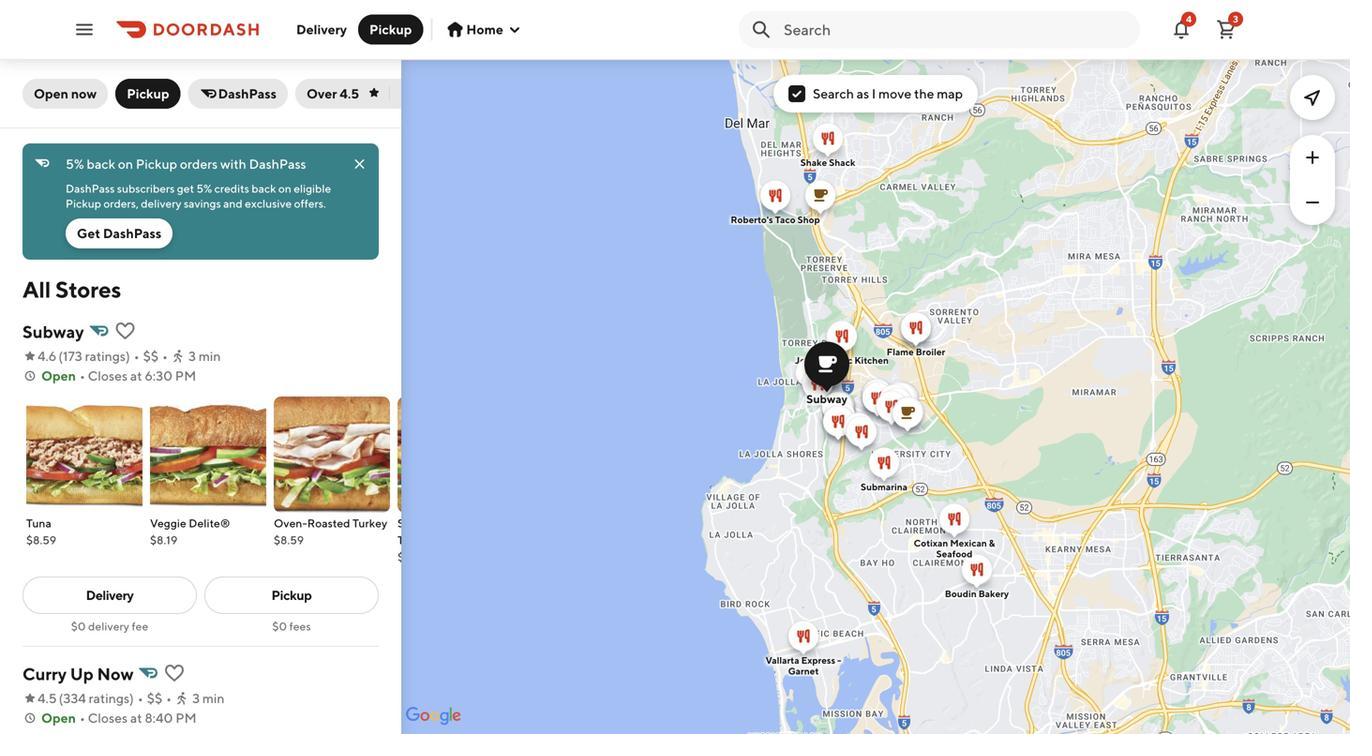 Task type: locate. For each thing, give the bounding box(es) containing it.
4.5
[[340, 86, 359, 101], [38, 691, 57, 706]]

1 vertical spatial 4.5
[[38, 691, 57, 706]]

oven-roasted turkey image
[[274, 397, 390, 513]]

back up exclusive
[[252, 182, 276, 195]]

all
[[23, 276, 51, 303]]

0 vertical spatial delivery
[[296, 22, 347, 37]]

on
[[118, 156, 133, 172], [279, 182, 292, 195]]

delivery for delivery link
[[86, 588, 134, 603]]

pickup button
[[358, 15, 423, 45], [116, 79, 181, 109]]

at left the 8:40
[[130, 711, 142, 726]]

1 vertical spatial 5%
[[196, 182, 212, 195]]

delivery inside button
[[296, 22, 347, 37]]

submarina
[[861, 482, 908, 493], [861, 482, 908, 493]]

2 $8.59 from the left
[[274, 534, 304, 547]]

boudin bakery
[[946, 589, 1009, 599], [946, 589, 1009, 599]]

• $$
[[134, 349, 159, 364], [138, 691, 163, 706]]

open for subway
[[41, 368, 76, 384]]

$0 fees
[[272, 620, 311, 633]]

$0
[[71, 620, 86, 633], [272, 620, 287, 633]]

0 horizontal spatial back
[[87, 156, 115, 172]]

$8.59 down oven-
[[274, 534, 304, 547]]

( right average rating of 4.5 out of 5 element
[[59, 691, 63, 706]]

closes
[[88, 368, 128, 384], [88, 711, 128, 726]]

1 horizontal spatial delivery
[[296, 22, 347, 37]]

get
[[77, 226, 100, 241]]

orders,
[[103, 197, 139, 210]]

3 button
[[1208, 11, 1246, 48]]

1 vertical spatial 3
[[189, 349, 196, 364]]

boudin
[[946, 589, 977, 599], [946, 589, 977, 599]]

• up open • closes at 6:30 pm
[[134, 349, 139, 364]]

broiler
[[916, 347, 946, 357], [916, 347, 946, 357]]

ratings for subway
[[85, 349, 126, 364]]

dashpass down orders, at top
[[103, 226, 162, 241]]

delivery up "$0 delivery fee"
[[86, 588, 134, 603]]

shake shack
[[801, 157, 856, 168], [801, 157, 856, 168]]

1 vertical spatial open
[[41, 368, 76, 384]]

0 vertical spatial )
[[126, 349, 130, 364]]

3 min up "open • closes at 8:40 pm"
[[192, 691, 225, 706]]

click to add this store to your saved list image for subway
[[114, 320, 136, 342]]

0 horizontal spatial delivery
[[86, 588, 134, 603]]

pm right the 6:30
[[175, 368, 196, 384]]

closes for curry up now
[[88, 711, 128, 726]]

closes down ( 173 ratings )
[[88, 368, 128, 384]]

click to add this store to your saved list image up the 8:40
[[163, 662, 186, 685]]

5% up the savings
[[196, 182, 212, 195]]

0 vertical spatial pickup button
[[358, 15, 423, 45]]

0 horizontal spatial pickup button
[[116, 79, 181, 109]]

0 vertical spatial 3 min
[[189, 349, 221, 364]]

search as i move the map
[[813, 86, 963, 101]]

5% back on pickup orders with dashpass
[[66, 156, 306, 172]]

&
[[990, 538, 996, 549], [990, 538, 996, 549]]

at for curry up now
[[130, 711, 142, 726]]

over 4.5 button
[[295, 79, 420, 109]]

organic
[[818, 355, 853, 366], [818, 355, 853, 366]]

min for subway
[[199, 349, 221, 364]]

veggie delite® image
[[150, 397, 266, 513]]

)
[[126, 349, 130, 364], [130, 691, 134, 706]]

0 vertical spatial back
[[87, 156, 115, 172]]

173
[[63, 349, 82, 364]]

1 vertical spatial on
[[279, 182, 292, 195]]

offers.
[[294, 197, 326, 210]]

dashpass inside button
[[218, 86, 277, 101]]

joya
[[796, 355, 816, 366], [796, 355, 816, 366]]

2 $0 from the left
[[272, 620, 287, 633]]

express
[[802, 655, 836, 666], [802, 655, 836, 666]]

recenter the map image
[[1302, 86, 1325, 109]]

min for curry up now
[[203, 691, 225, 706]]

0 vertical spatial 4.5
[[340, 86, 359, 101]]

on up exclusive
[[279, 182, 292, 195]]

1 horizontal spatial 4.5
[[340, 86, 359, 101]]

-
[[838, 655, 842, 666], [838, 655, 842, 666]]

4.5 down curry
[[38, 691, 57, 706]]

2 vertical spatial 3
[[192, 691, 200, 706]]

vallarta
[[766, 655, 800, 666], [766, 655, 800, 666]]

roberto's taco shop
[[731, 214, 821, 225], [731, 214, 821, 225]]

fees
[[289, 620, 311, 633]]

delivery down delivery link
[[88, 620, 129, 633]]

3 min
[[189, 349, 221, 364], [192, 691, 225, 706]]

orders
[[180, 156, 218, 172]]

0 horizontal spatial $8.59
[[26, 534, 56, 547]]

sweet
[[398, 517, 430, 530]]

• up "open • closes at 8:40 pm"
[[138, 691, 143, 706]]

delivery
[[296, 22, 347, 37], [86, 588, 134, 603]]

$$ up the 8:40
[[147, 691, 163, 706]]

0 vertical spatial click to add this store to your saved list image
[[114, 320, 136, 342]]

1 horizontal spatial click to add this store to your saved list image
[[163, 662, 186, 685]]

home
[[467, 22, 504, 37]]

0 vertical spatial 3
[[1234, 14, 1239, 24]]

1 horizontal spatial back
[[252, 182, 276, 195]]

dashpass up with
[[218, 86, 277, 101]]

pickup up subscribers
[[136, 156, 177, 172]]

$$ up the 6:30
[[143, 349, 159, 364]]

click to add this store to your saved list image up ( 173 ratings )
[[114, 320, 136, 342]]

back up orders, at top
[[87, 156, 115, 172]]

1 vertical spatial closes
[[88, 711, 128, 726]]

3 for curry up now
[[192, 691, 200, 706]]

delivery inside dashpass subscribers get 5% credits back on eligible pickup orders, delivery savings and exclusive offers.
[[141, 197, 182, 210]]

1 horizontal spatial $0
[[272, 620, 287, 633]]

delite®
[[189, 517, 230, 530]]

0 vertical spatial 5%
[[66, 156, 84, 172]]

0 vertical spatial at
[[130, 368, 142, 384]]

• up the 8:40
[[166, 691, 172, 706]]

1 horizontal spatial delivery
[[141, 197, 182, 210]]

open down the '4.6'
[[41, 368, 76, 384]]

seafood
[[937, 549, 973, 560], [937, 549, 973, 560]]

3 min up open • closes at 6:30 pm
[[189, 349, 221, 364]]

1 vertical spatial delivery
[[86, 588, 134, 603]]

( 173 ratings )
[[58, 349, 130, 364]]

0 vertical spatial open
[[34, 86, 68, 101]]

1 vertical spatial min
[[203, 691, 225, 706]]

) up open • closes at 6:30 pm
[[126, 349, 130, 364]]

dashpass button
[[188, 79, 288, 109]]

$0 down delivery link
[[71, 620, 86, 633]]

shake
[[801, 157, 828, 168], [801, 157, 828, 168]]

cotixan
[[914, 538, 949, 549], [914, 538, 949, 549]]

0 horizontal spatial 4.5
[[38, 691, 57, 706]]

$8.59 down tuna
[[26, 534, 56, 547]]

$0 for delivery
[[71, 620, 86, 633]]

joya organic kitchen flame broiler
[[796, 347, 946, 366], [796, 347, 946, 366]]

at left the 6:30
[[130, 368, 142, 384]]

at
[[130, 368, 142, 384], [130, 711, 142, 726]]

0 vertical spatial (
[[58, 349, 63, 364]]

1 ( from the top
[[58, 349, 63, 364]]

) up "open • closes at 8:40 pm"
[[130, 691, 134, 706]]

0 vertical spatial closes
[[88, 368, 128, 384]]

$8.59 inside oven-roasted turkey $8.59
[[274, 534, 304, 547]]

shop
[[798, 214, 821, 225], [798, 214, 821, 225]]

1 vertical spatial )
[[130, 691, 134, 706]]

open • closes at 8:40 pm
[[41, 711, 197, 726]]

1 horizontal spatial $8.59
[[274, 534, 304, 547]]

4.5 right over
[[340, 86, 359, 101]]

0 vertical spatial pm
[[175, 368, 196, 384]]

closes down ( 334 ratings ) in the bottom of the page
[[88, 711, 128, 726]]

3 up open • closes at 6:30 pm
[[189, 349, 196, 364]]

get dashpass button
[[66, 219, 173, 249]]

0 vertical spatial ratings
[[85, 349, 126, 364]]

garnet
[[789, 666, 819, 677], [789, 666, 819, 677]]

1 vertical spatial • $$
[[138, 691, 163, 706]]

min
[[199, 349, 221, 364], [203, 691, 225, 706]]

chicken
[[467, 517, 511, 530]]

pickup link
[[205, 577, 379, 614]]

curry
[[23, 664, 67, 684]]

over
[[307, 86, 337, 101]]

0 horizontal spatial delivery
[[88, 620, 129, 633]]

zoom in image
[[1302, 146, 1325, 169]]

• $$ up the 6:30
[[134, 349, 159, 364]]

1 vertical spatial 3 min
[[192, 691, 225, 706]]

$8.19
[[150, 534, 178, 547]]

pickup
[[370, 22, 412, 37], [127, 86, 169, 101], [136, 156, 177, 172], [66, 197, 101, 210], [272, 588, 312, 603]]

open menu image
[[73, 18, 96, 41]]

5% down open now button
[[66, 156, 84, 172]]

1 at from the top
[[130, 368, 142, 384]]

pm for subway
[[175, 368, 196, 384]]

4.5 inside button
[[340, 86, 359, 101]]

open now
[[34, 86, 97, 101]]

2 at from the top
[[130, 711, 142, 726]]

pickup up get
[[66, 197, 101, 210]]

ratings for curry up now
[[89, 691, 130, 706]]

oven-roasted turkey $8.59
[[274, 517, 388, 547]]

delivery up over
[[296, 22, 347, 37]]

3
[[1234, 14, 1239, 24], [189, 349, 196, 364], [192, 691, 200, 706]]

pickup button up the over 4.5 button
[[358, 15, 423, 45]]

click to add this store to your saved list image
[[114, 320, 136, 342], [163, 662, 186, 685]]

subway
[[23, 322, 84, 342], [807, 393, 848, 406], [807, 393, 848, 406]]

$8.59
[[26, 534, 56, 547], [274, 534, 304, 547]]

0 vertical spatial delivery
[[141, 197, 182, 210]]

1 vertical spatial ratings
[[89, 691, 130, 706]]

pickup inside dashpass subscribers get 5% credits back on eligible pickup orders, delivery savings and exclusive offers.
[[66, 197, 101, 210]]

delivery
[[141, 197, 182, 210], [88, 620, 129, 633]]

1 vertical spatial back
[[252, 182, 276, 195]]

1 vertical spatial delivery
[[88, 620, 129, 633]]

$0 left 'fees' at the left bottom of the page
[[272, 620, 287, 633]]

2 vertical spatial open
[[41, 711, 76, 726]]

) for curry up now
[[130, 691, 134, 706]]

pm right the 8:40
[[176, 711, 197, 726]]

1 $0 from the left
[[71, 620, 86, 633]]

1 horizontal spatial on
[[279, 182, 292, 195]]

8:40
[[145, 711, 173, 726]]

open • closes at 6:30 pm
[[41, 368, 196, 384]]

334
[[63, 691, 86, 706]]

open left now at top left
[[34, 86, 68, 101]]

credits
[[214, 182, 249, 195]]

3 right "4"
[[1234, 14, 1239, 24]]

1 vertical spatial at
[[130, 711, 142, 726]]

back
[[87, 156, 115, 172], [252, 182, 276, 195]]

0 horizontal spatial on
[[118, 156, 133, 172]]

1 horizontal spatial pickup button
[[358, 15, 423, 45]]

ratings up open • closes at 6:30 pm
[[85, 349, 126, 364]]

teriyaki
[[398, 534, 438, 547]]

dashpass
[[218, 86, 277, 101], [249, 156, 306, 172], [66, 182, 115, 195], [103, 226, 162, 241]]

( for subway
[[58, 349, 63, 364]]

delivery link
[[23, 577, 197, 614]]

pm
[[175, 368, 196, 384], [176, 711, 197, 726]]

0 vertical spatial • $$
[[134, 349, 159, 364]]

3 min for curry up now
[[192, 691, 225, 706]]

pickup right now at top left
[[127, 86, 169, 101]]

3 for subway
[[189, 349, 196, 364]]

open down 334 at the bottom left of the page
[[41, 711, 76, 726]]

1 vertical spatial click to add this store to your saved list image
[[163, 662, 186, 685]]

shack
[[830, 157, 856, 168], [830, 157, 856, 168]]

0 horizontal spatial click to add this store to your saved list image
[[114, 320, 136, 342]]

roberto's
[[731, 214, 774, 225], [731, 214, 774, 225]]

vallarta express - garnet
[[766, 655, 842, 677], [766, 655, 842, 677]]

on up subscribers
[[118, 156, 133, 172]]

( for curry up now
[[59, 691, 63, 706]]

5%
[[66, 156, 84, 172], [196, 182, 212, 195]]

0 vertical spatial $$
[[143, 349, 159, 364]]

1 horizontal spatial 5%
[[196, 182, 212, 195]]

average rating of 4.5 out of 5 element
[[23, 690, 57, 708]]

• down the "173"
[[80, 368, 85, 384]]

0 horizontal spatial $0
[[71, 620, 86, 633]]

on inside dashpass subscribers get 5% credits back on eligible pickup orders, delivery savings and exclusive offers.
[[279, 182, 292, 195]]

open
[[34, 86, 68, 101], [41, 368, 76, 384], [41, 711, 76, 726]]

• $$ up the 8:40
[[138, 691, 163, 706]]

1 closes from the top
[[88, 368, 128, 384]]

0 vertical spatial min
[[199, 349, 221, 364]]

2 closes from the top
[[88, 711, 128, 726]]

5% inside dashpass subscribers get 5% credits back on eligible pickup orders, delivery savings and exclusive offers.
[[196, 182, 212, 195]]

( right the '4.6'
[[58, 349, 63, 364]]

click to add this store to your saved list image for curry up now
[[163, 662, 186, 685]]

dashpass up orders, at top
[[66, 182, 115, 195]]

2 ( from the top
[[59, 691, 63, 706]]

cotixan mexican & seafood
[[914, 538, 996, 560], [914, 538, 996, 560]]

pickup button right now at top left
[[116, 79, 181, 109]]

delivery down subscribers
[[141, 197, 182, 210]]

tuna
[[26, 517, 51, 530]]

over 4.5
[[307, 86, 359, 101]]

kitchen
[[855, 355, 889, 366], [855, 355, 889, 366]]

3 min for subway
[[189, 349, 221, 364]]

ratings up "open • closes at 8:40 pm"
[[89, 691, 130, 706]]

1 vertical spatial pm
[[176, 711, 197, 726]]

search
[[813, 86, 855, 101]]

3 up "open • closes at 8:40 pm"
[[192, 691, 200, 706]]

bakery
[[979, 589, 1009, 599], [979, 589, 1009, 599]]

1 vertical spatial $$
[[147, 691, 163, 706]]

closes for subway
[[88, 368, 128, 384]]

1 vertical spatial (
[[59, 691, 63, 706]]



Task type: describe. For each thing, give the bounding box(es) containing it.
) for subway
[[126, 349, 130, 364]]

zoom out image
[[1302, 191, 1325, 214]]

Store search: begin typing to search for stores available on DoorDash text field
[[784, 19, 1130, 40]]

subscribers
[[117, 182, 175, 195]]

tuna image
[[26, 397, 143, 513]]

oven-
[[274, 517, 307, 530]]

tuna $8.59
[[26, 517, 56, 547]]

6:30
[[145, 368, 173, 384]]

notification bell image
[[1171, 18, 1193, 41]]

3 inside 'button'
[[1234, 14, 1239, 24]]

the
[[915, 86, 935, 101]]

dashpass inside dashpass subscribers get 5% credits back on eligible pickup orders, delivery savings and exclusive offers.
[[66, 182, 115, 195]]

Search as I move the map checkbox
[[789, 85, 806, 102]]

open for curry up now
[[41, 711, 76, 726]]

• down 334 at the bottom left of the page
[[80, 711, 85, 726]]

with
[[221, 156, 247, 172]]

i
[[872, 86, 876, 101]]

0 vertical spatial on
[[118, 156, 133, 172]]

dashpass inside button
[[103, 226, 162, 241]]

all stores
[[23, 276, 121, 303]]

veggie
[[150, 517, 186, 530]]

delivery for the 'delivery' button at left
[[296, 22, 347, 37]]

get dashpass
[[77, 226, 162, 241]]

4.6
[[38, 349, 57, 364]]

4
[[1187, 14, 1192, 24]]

curry up now
[[23, 664, 134, 684]]

1 $8.59 from the left
[[26, 534, 56, 547]]

now
[[71, 86, 97, 101]]

onion
[[433, 517, 465, 530]]

map
[[937, 86, 963, 101]]

roasted
[[307, 517, 350, 530]]

as
[[857, 86, 870, 101]]

turkey
[[353, 517, 388, 530]]

get
[[177, 182, 194, 195]]

at for subway
[[130, 368, 142, 384]]

and
[[223, 197, 243, 210]]

veggie delite® $8.19
[[150, 517, 230, 547]]

pickup right the 'delivery' button at left
[[370, 22, 412, 37]]

$9.29
[[398, 551, 427, 564]]

savings
[[184, 197, 221, 210]]

stores
[[55, 276, 121, 303]]

delivery button
[[285, 15, 358, 45]]

now
[[97, 664, 134, 684]]

eligible
[[294, 182, 331, 195]]

pickup up $0 fees
[[272, 588, 312, 603]]

open now button
[[23, 79, 108, 109]]

$0 for pickup
[[272, 620, 287, 633]]

move
[[879, 86, 912, 101]]

$0 delivery fee
[[71, 620, 148, 633]]

map region
[[320, 23, 1351, 735]]

open inside button
[[34, 86, 68, 101]]

home button
[[448, 22, 522, 37]]

fee
[[132, 620, 148, 633]]

dashpass subscribers get 5% credits back on eligible pickup orders, delivery savings and exclusive offers.
[[66, 182, 334, 210]]

• up the 6:30
[[162, 349, 168, 364]]

dashpass up exclusive
[[249, 156, 306, 172]]

3 items, open order cart image
[[1216, 18, 1238, 41]]

up
[[70, 664, 94, 684]]

• $$ for subway
[[134, 349, 159, 364]]

average rating of 4.6 out of 5 element
[[23, 347, 57, 366]]

$$ for curry up now
[[147, 691, 163, 706]]

powered by google image
[[406, 707, 462, 726]]

pm for curry up now
[[176, 711, 197, 726]]

0 horizontal spatial 5%
[[66, 156, 84, 172]]

exclusive
[[245, 197, 292, 210]]

1 vertical spatial pickup button
[[116, 79, 181, 109]]

• $$ for curry up now
[[138, 691, 163, 706]]

$$ for subway
[[143, 349, 159, 364]]

( 334 ratings )
[[59, 691, 134, 706]]

sweet onion chicken teriyaki $9.29
[[398, 517, 511, 564]]

back inside dashpass subscribers get 5% credits back on eligible pickup orders, delivery savings and exclusive offers.
[[252, 182, 276, 195]]



Task type: vqa. For each thing, say whether or not it's contained in the screenshot.
3 min corresponding to Subway
yes



